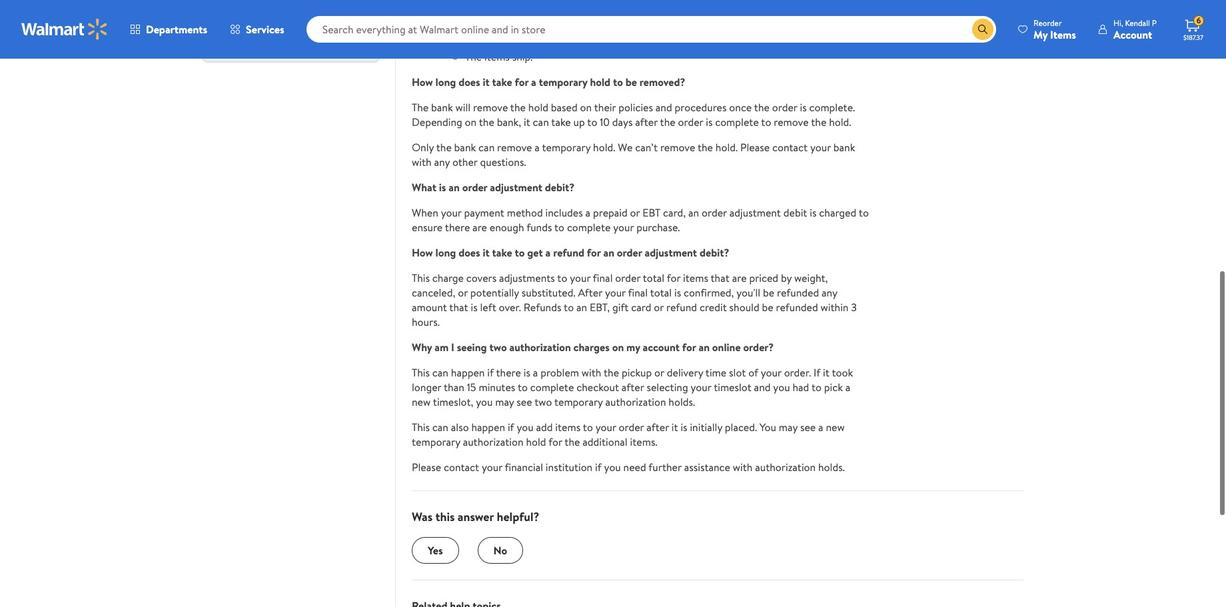 Task type: locate. For each thing, give the bounding box(es) containing it.
take down enough
[[492, 245, 512, 260]]

1 horizontal spatial may
[[779, 420, 798, 435]]

0 vertical spatial please
[[740, 140, 770, 155]]

1 vertical spatial any
[[822, 285, 837, 300]]

the inside delivered the items are being delivered from the store. shipped the items ship.
[[627, 20, 643, 35]]

0 horizontal spatial that
[[449, 300, 468, 315]]

may inside this can happen if there is a problem with the pickup or delivery time slot of your order. if it took longer than 15 minutes to complete checkout after selecting your timeslot and you had to pick a new timeslot, you may see two temporary authorization holds.
[[495, 395, 514, 409]]

payment
[[464, 205, 504, 220]]

0 vertical spatial are
[[512, 20, 527, 35]]

this inside this charge covers adjustments to your final order total for items that are priced by weight, canceled, or potentially substituted. after your final total is confirmed, you'll be refunded any amount that is left over. refunds to an ebt, gift card or refund credit should be refunded within 3 hours.
[[412, 271, 430, 285]]

to up their
[[613, 75, 623, 89]]

the
[[465, 20, 482, 35], [465, 49, 482, 64], [412, 100, 429, 115]]

1 horizontal spatial that
[[711, 271, 730, 285]]

your inside the 'only the bank can remove a temporary hold. we can't remove the hold. please contact your bank with any other questions.'
[[810, 140, 831, 155]]

or down have
[[213, 33, 222, 47]]

items up "credit"
[[683, 271, 708, 285]]

1 horizontal spatial final
[[628, 285, 648, 300]]

if
[[814, 365, 821, 380]]

an down prepaid
[[603, 245, 614, 260]]

order down when your payment method includes a prepaid or ebt card, an order adjustment debit is charged to ensure there are enough funds to complete your purchase.
[[617, 245, 642, 260]]

left
[[480, 300, 496, 315]]

0 horizontal spatial with
[[412, 155, 432, 169]]

Search search field
[[306, 16, 996, 43]]

1 vertical spatial hold
[[528, 100, 548, 115]]

please contact your financial institution if you need further assistance with authorization holds.
[[412, 460, 845, 474]]

search icon image
[[978, 24, 988, 35]]

adjustment up 'method' at the left top
[[490, 180, 542, 195]]

please up was
[[412, 460, 441, 474]]

temporary
[[539, 75, 588, 89], [542, 140, 591, 155], [554, 395, 603, 409], [412, 435, 460, 449]]

or inside when your payment method includes a prepaid or ebt card, an order adjustment debit is charged to ensure there are enough funds to complete your purchase.
[[630, 205, 640, 220]]

temporary down "up"
[[542, 140, 591, 155]]

0 horizontal spatial see
[[517, 395, 532, 409]]

only
[[412, 140, 434, 155]]

with down charges
[[582, 365, 601, 380]]

2 vertical spatial complete
[[530, 380, 574, 395]]

1 horizontal spatial with
[[582, 365, 601, 380]]

two up add
[[535, 395, 552, 409]]

1 vertical spatial there
[[496, 365, 521, 380]]

items
[[484, 20, 510, 35], [484, 49, 510, 64], [683, 271, 708, 285], [555, 420, 581, 435]]

are inside when your payment method includes a prepaid or ebt card, an order adjustment debit is charged to ensure there are enough funds to complete your purchase.
[[473, 220, 487, 235]]

this inside this can also happen if you add items to your order after it is initially placed. you may see a new temporary authorization hold for the additional items.
[[412, 420, 430, 435]]

contact up "debit"
[[772, 140, 808, 155]]

does up covers
[[459, 245, 480, 260]]

or inside have feedback about a store, product or policy?
[[213, 33, 222, 47]]

bank,
[[497, 115, 521, 129]]

0 vertical spatial this
[[412, 271, 430, 285]]

order down this can happen if there is a problem with the pickup or delivery time slot of your order. if it took longer than 15 minutes to complete checkout after selecting your timeslot and you had to pick a new timeslot, you may see two temporary authorization holds.
[[619, 420, 644, 435]]

please
[[740, 140, 770, 155], [412, 460, 441, 474]]

is right "debit"
[[810, 205, 817, 220]]

can
[[533, 115, 549, 129], [479, 140, 495, 155], [432, 365, 448, 380], [432, 420, 448, 435]]

there right 15
[[496, 365, 521, 380]]

temporary inside this can also happen if you add items to your order after it is initially placed. you may see a new temporary authorization hold for the additional items.
[[412, 435, 460, 449]]

1 vertical spatial if
[[508, 420, 514, 435]]

take inside "the bank will remove the hold based on their policies and procedures once the order is complete. depending on the bank, it can take up to 10 days after the order is complete to remove the hold."
[[551, 115, 571, 129]]

0 horizontal spatial if
[[487, 365, 494, 380]]

0 horizontal spatial any
[[434, 155, 450, 169]]

was this answer helpful?
[[412, 508, 539, 525]]

hold up their
[[590, 75, 611, 89]]

a
[[300, 16, 305, 29], [531, 75, 536, 89], [535, 140, 540, 155], [586, 205, 591, 220], [546, 245, 551, 260], [533, 365, 538, 380], [846, 380, 851, 395], [818, 420, 823, 435]]

departments button
[[119, 13, 219, 45]]

hold
[[590, 75, 611, 89], [528, 100, 548, 115], [526, 435, 546, 449]]

0 vertical spatial debit?
[[545, 180, 575, 195]]

to left 10
[[587, 115, 597, 129]]

potentially
[[470, 285, 519, 300]]

0 horizontal spatial bank
[[431, 100, 453, 115]]

1 vertical spatial and
[[754, 380, 771, 395]]

0 horizontal spatial there
[[445, 220, 470, 235]]

this down why
[[412, 365, 430, 380]]

can inside the 'only the bank can remove a temporary hold. we can't remove the hold. please contact your bank with any other questions.'
[[479, 140, 495, 155]]

an inside this charge covers adjustments to your final order total for items that are priced by weight, canceled, or potentially substituted. after your final total is confirmed, you'll be refunded any amount that is left over. refunds to an ebt, gift card or refund credit should be refunded within 3 hours.
[[576, 300, 587, 315]]

adjustment inside when your payment method includes a prepaid or ebt card, an order adjustment debit is charged to ensure there are enough funds to complete your purchase.
[[730, 205, 781, 220]]

adjustment for when your payment method includes a prepaid or ebt card, an order adjustment debit is charged to ensure there are enough funds to complete your purchase.
[[730, 205, 781, 220]]

1 horizontal spatial on
[[580, 100, 592, 115]]

0 vertical spatial complete
[[715, 115, 759, 129]]

are left "being"
[[512, 20, 527, 35]]

1 horizontal spatial new
[[826, 420, 845, 435]]

can left also
[[432, 420, 448, 435]]

weight,
[[794, 271, 828, 285]]

hold.
[[829, 115, 851, 129], [593, 140, 615, 155], [716, 140, 738, 155]]

are
[[512, 20, 527, 35], [473, 220, 487, 235], [732, 271, 747, 285]]

2 vertical spatial this
[[412, 420, 430, 435]]

with up what
[[412, 155, 432, 169]]

1 vertical spatial refund
[[666, 300, 697, 315]]

for inside this can also happen if you add items to your order after it is initially placed. you may see a new temporary authorization hold for the additional items.
[[549, 435, 562, 449]]

0 vertical spatial holds.
[[669, 395, 695, 409]]

1 horizontal spatial adjustment
[[645, 245, 697, 260]]

complete
[[715, 115, 759, 129], [567, 220, 611, 235], [530, 380, 574, 395]]

hold up financial in the left bottom of the page
[[526, 435, 546, 449]]

timeslot
[[714, 380, 752, 395]]

for
[[515, 75, 529, 89], [587, 245, 601, 260], [667, 271, 681, 285], [682, 340, 696, 355], [549, 435, 562, 449]]

long up will
[[436, 75, 456, 89]]

1 does from the top
[[459, 75, 480, 89]]

see inside this can also happen if you add items to your order after it is initially placed. you may see a new temporary authorization hold for the additional items.
[[800, 420, 816, 435]]

temporary inside this can happen if there is a problem with the pickup or delivery time slot of your order. if it took longer than 15 minutes to complete checkout after selecting your timeslot and you had to pick a new timeslot, you may see two temporary authorization holds.
[[554, 395, 603, 409]]

0 vertical spatial see
[[517, 395, 532, 409]]

services button
[[219, 13, 296, 45]]

if left add
[[508, 420, 514, 435]]

0 vertical spatial with
[[412, 155, 432, 169]]

1 horizontal spatial see
[[800, 420, 816, 435]]

two right seeing
[[489, 340, 507, 355]]

or left ebt
[[630, 205, 640, 220]]

0 vertical spatial take
[[492, 75, 512, 89]]

authorization up "problem"
[[509, 340, 571, 355]]

how up depending
[[412, 75, 433, 89]]

be up the policies
[[626, 75, 637, 89]]

is left once
[[706, 115, 713, 129]]

after left selecting
[[622, 380, 644, 395]]

2 long from the top
[[436, 245, 456, 260]]

0 horizontal spatial on
[[465, 115, 477, 129]]

there
[[445, 220, 470, 235], [496, 365, 521, 380]]

other
[[452, 155, 478, 169]]

how long does it take for a temporary hold to be removed?
[[412, 75, 685, 89]]

1 vertical spatial the
[[465, 49, 482, 64]]

1 vertical spatial contact
[[444, 460, 479, 474]]

adjustments
[[499, 271, 555, 285]]

see right you
[[800, 420, 816, 435]]

a inside have feedback about a store, product or policy?
[[300, 16, 305, 29]]

items.
[[630, 435, 657, 449]]

1 how from the top
[[412, 75, 433, 89]]

0 vertical spatial does
[[459, 75, 480, 89]]

adjustment for how long does it take to get a refund for an order adjustment debit?
[[645, 245, 697, 260]]

1 vertical spatial after
[[622, 380, 644, 395]]

there right ensure
[[445, 220, 470, 235]]

is left initially
[[681, 420, 687, 435]]

are left the priced
[[732, 271, 747, 285]]

to right once
[[761, 115, 771, 129]]

after inside "the bank will remove the hold based on their policies and procedures once the order is complete. depending on the bank, it can take up to 10 days after the order is complete to remove the hold."
[[635, 115, 658, 129]]

after right days on the top
[[635, 115, 658, 129]]

long for how long does it take for a temporary hold to be removed?
[[436, 75, 456, 89]]

financial
[[505, 460, 543, 474]]

2 horizontal spatial if
[[595, 460, 602, 474]]

you'll
[[737, 285, 760, 300]]

2 vertical spatial after
[[647, 420, 669, 435]]

1 vertical spatial may
[[779, 420, 798, 435]]

and inside "the bank will remove the hold based on their policies and procedures once the order is complete. depending on the bank, it can take up to 10 days after the order is complete to remove the hold."
[[656, 100, 672, 115]]

0 horizontal spatial debit?
[[545, 180, 575, 195]]

2 horizontal spatial are
[[732, 271, 747, 285]]

checkout
[[577, 380, 619, 395]]

0 vertical spatial if
[[487, 365, 494, 380]]

a left store,
[[300, 16, 305, 29]]

a right questions. at left
[[535, 140, 540, 155]]

temporary down "problem"
[[554, 395, 603, 409]]

0 horizontal spatial may
[[495, 395, 514, 409]]

0 vertical spatial long
[[436, 75, 456, 89]]

complete.
[[809, 100, 855, 115]]

a left prepaid
[[586, 205, 591, 220]]

can left the based
[[533, 115, 549, 129]]

1 long from the top
[[436, 75, 456, 89]]

remove
[[473, 100, 508, 115], [774, 115, 809, 129], [497, 140, 532, 155], [660, 140, 695, 155]]

or right pickup
[[655, 365, 664, 380]]

1 vertical spatial new
[[826, 420, 845, 435]]

0 vertical spatial there
[[445, 220, 470, 235]]

two inside this can happen if there is a problem with the pickup or delivery time slot of your order. if it took longer than 15 minutes to complete checkout after selecting your timeslot and you had to pick a new timeslot, you may see two temporary authorization holds.
[[535, 395, 552, 409]]

additional
[[583, 435, 628, 449]]

final
[[593, 271, 613, 285], [628, 285, 648, 300]]

final right ebt,
[[628, 285, 648, 300]]

up
[[574, 115, 585, 129]]

3 this from the top
[[412, 420, 430, 435]]

items inside this charge covers adjustments to your final order total for items that are priced by weight, canceled, or potentially substituted. after your final total is confirmed, you'll be refunded any amount that is left over. refunds to an ebt, gift card or refund credit should be refunded within 3 hours.
[[683, 271, 708, 285]]

does for to
[[459, 245, 480, 260]]

$187.37
[[1184, 33, 1204, 42]]

for inside this charge covers adjustments to your final order total for items that are priced by weight, canceled, or potentially substituted. after your final total is confirmed, you'll be refunded any amount that is left over. refunds to an ebt, gift card or refund credit should be refunded within 3 hours.
[[667, 271, 681, 285]]

confirmed,
[[684, 285, 734, 300]]

after up further on the bottom of page
[[647, 420, 669, 435]]

after
[[578, 285, 603, 300]]

to inside this can also happen if you add items to your order after it is initially placed. you may see a new temporary authorization hold for the additional items.
[[583, 420, 593, 435]]

and down removed?
[[656, 100, 672, 115]]

take up bank,
[[492, 75, 512, 89]]

items
[[1050, 27, 1076, 42]]

the inside this can happen if there is a problem with the pickup or delivery time slot of your order. if it took longer than 15 minutes to complete checkout after selecting your timeslot and you had to pick a new timeslot, you may see two temporary authorization holds.
[[604, 365, 619, 380]]

the bank will remove the hold based on their policies and procedures once the order is complete. depending on the bank, it can take up to 10 days after the order is complete to remove the hold.
[[412, 100, 855, 129]]

a inside when your payment method includes a prepaid or ebt card, an order adjustment debit is charged to ensure there are enough funds to complete your purchase.
[[586, 205, 591, 220]]

2 vertical spatial with
[[733, 460, 753, 474]]

0 vertical spatial how
[[412, 75, 433, 89]]

holds.
[[669, 395, 695, 409], [818, 460, 845, 474]]

0 vertical spatial happen
[[451, 365, 485, 380]]

or right card
[[654, 300, 664, 315]]

debit? up the includes
[[545, 180, 575, 195]]

be
[[626, 75, 637, 89], [763, 285, 774, 300], [762, 300, 773, 315]]

to down the how long does it take to get a refund for an order adjustment debit?
[[557, 271, 567, 285]]

0 vertical spatial contact
[[772, 140, 808, 155]]

take for a
[[492, 75, 512, 89]]

my
[[1034, 27, 1048, 42]]

you left add
[[517, 420, 534, 435]]

1 horizontal spatial please
[[740, 140, 770, 155]]

0 horizontal spatial refund
[[553, 245, 584, 260]]

charged
[[819, 205, 857, 220]]

this left charge
[[412, 271, 430, 285]]

your down complete.
[[810, 140, 831, 155]]

0 horizontal spatial new
[[412, 395, 431, 409]]

1 vertical spatial how
[[412, 245, 433, 260]]

this
[[412, 271, 430, 285], [412, 365, 430, 380], [412, 420, 430, 435]]

this inside this can happen if there is a problem with the pickup or delivery time slot of your order. if it took longer than 15 minutes to complete checkout after selecting your timeslot and you had to pick a new timeslot, you may see two temporary authorization holds.
[[412, 365, 430, 380]]

1 horizontal spatial are
[[512, 20, 527, 35]]

my
[[626, 340, 640, 355]]

the
[[627, 20, 643, 35], [510, 100, 526, 115], [754, 100, 770, 115], [479, 115, 494, 129], [660, 115, 676, 129], [811, 115, 827, 129], [436, 140, 452, 155], [698, 140, 713, 155], [604, 365, 619, 380], [565, 435, 580, 449]]

a inside the 'only the bank can remove a temporary hold. we can't remove the hold. please contact your bank with any other questions.'
[[535, 140, 540, 155]]

1 vertical spatial long
[[436, 245, 456, 260]]

authorization up financial in the left bottom of the page
[[463, 435, 524, 449]]

6
[[1197, 15, 1201, 26]]

an left "online"
[[699, 340, 710, 355]]

a inside this can also happen if you add items to your order after it is initially placed. you may see a new temporary authorization hold for the additional items.
[[818, 420, 823, 435]]

refund left "credit"
[[666, 300, 697, 315]]

order inside this can also happen if you add items to your order after it is initially placed. you may see a new temporary authorization hold for the additional items.
[[619, 420, 644, 435]]

1 vertical spatial this
[[412, 365, 430, 380]]

procedures
[[675, 100, 727, 115]]

see right "minutes"
[[517, 395, 532, 409]]

you
[[760, 420, 776, 435]]

2 horizontal spatial hold.
[[829, 115, 851, 129]]

this for this can happen if there is a problem with the pickup or delivery time slot of your order. if it took longer than 15 minutes to complete checkout after selecting your timeslot and you had to pick a new timeslot, you may see two temporary authorization holds.
[[412, 365, 430, 380]]

1 vertical spatial are
[[473, 220, 487, 235]]

order.
[[784, 365, 811, 380]]

10
[[600, 115, 610, 129]]

1 vertical spatial debit?
[[700, 245, 729, 260]]

please inside the 'only the bank can remove a temporary hold. we can't remove the hold. please contact your bank with any other questions.'
[[740, 140, 770, 155]]

0 horizontal spatial hold.
[[593, 140, 615, 155]]

total up card
[[643, 271, 665, 285]]

see
[[517, 395, 532, 409], [800, 420, 816, 435]]

0 horizontal spatial contact
[[444, 460, 479, 474]]

the inside this can also happen if you add items to your order after it is initially placed. you may see a new temporary authorization hold for the additional items.
[[565, 435, 580, 449]]

2 vertical spatial take
[[492, 245, 512, 260]]

0 vertical spatial new
[[412, 395, 431, 409]]

1 vertical spatial holds.
[[818, 460, 845, 474]]

2 vertical spatial adjustment
[[645, 245, 697, 260]]

complete inside when your payment method includes a prepaid or ebt card, an order adjustment debit is charged to ensure there are enough funds to complete your purchase.
[[567, 220, 611, 235]]

2 horizontal spatial adjustment
[[730, 205, 781, 220]]

1 vertical spatial two
[[535, 395, 552, 409]]

0 horizontal spatial final
[[593, 271, 613, 285]]

2 does from the top
[[459, 245, 480, 260]]

happen inside this can also happen if you add items to your order after it is initially placed. you may see a new temporary authorization hold for the additional items.
[[471, 420, 505, 435]]

why am i seeing two authorization charges on my account for an online order?
[[412, 340, 774, 355]]

delivery
[[667, 365, 703, 380]]

0 vertical spatial and
[[656, 100, 672, 115]]

your right of
[[761, 365, 782, 380]]

items left ship. in the left of the page
[[484, 49, 510, 64]]

authorization
[[509, 340, 571, 355], [605, 395, 666, 409], [463, 435, 524, 449], [755, 460, 816, 474]]

if inside this can happen if there is a problem with the pickup or delivery time slot of your order. if it took longer than 15 minutes to complete checkout after selecting your timeslot and you had to pick a new timeslot, you may see two temporary authorization holds.
[[487, 365, 494, 380]]

order inside when your payment method includes a prepaid or ebt card, an order adjustment debit is charged to ensure there are enough funds to complete your purchase.
[[702, 205, 727, 220]]

new down pick
[[826, 420, 845, 435]]

1 vertical spatial that
[[449, 300, 468, 315]]

can inside this can happen if there is a problem with the pickup or delivery time slot of your order. if it took longer than 15 minutes to complete checkout after selecting your timeslot and you had to pick a new timeslot, you may see two temporary authorization holds.
[[432, 365, 448, 380]]

0 vertical spatial may
[[495, 395, 514, 409]]

1 horizontal spatial contact
[[772, 140, 808, 155]]

refund
[[553, 245, 584, 260], [666, 300, 697, 315]]

account
[[1114, 27, 1152, 42]]

happen right also
[[471, 420, 505, 435]]

longer
[[412, 380, 441, 395]]

2 vertical spatial the
[[412, 100, 429, 115]]

1 vertical spatial adjustment
[[730, 205, 781, 220]]

1 horizontal spatial holds.
[[818, 460, 845, 474]]

1 horizontal spatial two
[[535, 395, 552, 409]]

1 horizontal spatial refund
[[666, 300, 697, 315]]

1 horizontal spatial debit?
[[700, 245, 729, 260]]

long
[[436, 75, 456, 89], [436, 245, 456, 260]]

authorization inside this can happen if there is a problem with the pickup or delivery time slot of your order. if it took longer than 15 minutes to complete checkout after selecting your timeslot and you had to pick a new timeslot, you may see two temporary authorization holds.
[[605, 395, 666, 409]]

contact inside the 'only the bank can remove a temporary hold. we can't remove the hold. please contact your bank with any other questions.'
[[772, 140, 808, 155]]

new inside this can happen if there is a problem with the pickup or delivery time slot of your order. if it took longer than 15 minutes to complete checkout after selecting your timeslot and you had to pick a new timeslot, you may see two temporary authorization holds.
[[412, 395, 431, 409]]

0 horizontal spatial and
[[656, 100, 672, 115]]

can inside this can also happen if you add items to your order after it is initially placed. you may see a new temporary authorization hold for the additional items.
[[432, 420, 448, 435]]

refund right get
[[553, 245, 584, 260]]

if right 15
[[487, 365, 494, 380]]

contact
[[772, 140, 808, 155], [444, 460, 479, 474]]

how down ensure
[[412, 245, 433, 260]]

this left also
[[412, 420, 430, 435]]

the inside "the bank will remove the hold based on their policies and procedures once the order is complete. depending on the bank, it can take up to 10 days after the order is complete to remove the hold."
[[412, 100, 429, 115]]

bank down depending
[[454, 140, 476, 155]]

2 horizontal spatial on
[[612, 340, 624, 355]]

get
[[527, 245, 543, 260]]

0 horizontal spatial please
[[412, 460, 441, 474]]

debit? up confirmed,
[[700, 245, 729, 260]]

are inside this charge covers adjustments to your final order total for items that are priced by weight, canceled, or potentially substituted. after your final total is confirmed, you'll be refunded any amount that is left over. refunds to an ebt, gift card or refund credit should be refunded within 3 hours.
[[732, 271, 747, 285]]

this for this charge covers adjustments to your final order total for items that are priced by weight, canceled, or potentially substituted. after your final total is confirmed, you'll be refunded any amount that is left over. refunds to an ebt, gift card or refund credit should be refunded within 3 hours.
[[412, 271, 430, 285]]

over.
[[499, 300, 521, 315]]

1 this from the top
[[412, 271, 430, 285]]

1 vertical spatial does
[[459, 245, 480, 260]]

0 vertical spatial that
[[711, 271, 730, 285]]

1 horizontal spatial any
[[822, 285, 837, 300]]

2 how from the top
[[412, 245, 433, 260]]

1 horizontal spatial and
[[754, 380, 771, 395]]

new
[[412, 395, 431, 409], [826, 420, 845, 435]]

with right the assistance on the right
[[733, 460, 753, 474]]

credit
[[700, 300, 727, 315]]

know
[[281, 33, 302, 47]]

enough
[[490, 220, 524, 235]]

ebt,
[[590, 300, 610, 315]]

after inside this can happen if there is a problem with the pickup or delivery time slot of your order. if it took longer than 15 minutes to complete checkout after selecting your timeslot and you had to pick a new timeslot, you may see two temporary authorization holds.
[[622, 380, 644, 395]]

1 vertical spatial happen
[[471, 420, 505, 435]]

2 vertical spatial are
[[732, 271, 747, 285]]

to right charged at the right
[[859, 205, 869, 220]]

on left my
[[612, 340, 624, 355]]

that right 'amount'
[[449, 300, 468, 315]]

2 this from the top
[[412, 365, 430, 380]]

and
[[656, 100, 672, 115], [754, 380, 771, 395]]

if
[[487, 365, 494, 380], [508, 420, 514, 435], [595, 460, 602, 474]]

1 horizontal spatial if
[[508, 420, 514, 435]]

are left enough
[[473, 220, 487, 235]]

0 vertical spatial any
[[434, 155, 450, 169]]

0 horizontal spatial are
[[473, 220, 487, 235]]

can inside "the bank will remove the hold based on their policies and procedures once the order is complete. depending on the bank, it can take up to 10 days after the order is complete to remove the hold."
[[533, 115, 549, 129]]

1 vertical spatial please
[[412, 460, 441, 474]]

answer
[[458, 508, 494, 525]]

if down additional
[[595, 460, 602, 474]]



Task type: describe. For each thing, give the bounding box(es) containing it.
this for this can also happen if you add items to your order after it is initially placed. you may see a new temporary authorization hold for the additional items.
[[412, 420, 430, 435]]

are inside delivered the items are being delivered from the store. shipped the items ship.
[[512, 20, 527, 35]]

items right delivered
[[484, 20, 510, 35]]

for up delivery
[[682, 340, 696, 355]]

let us know button
[[255, 29, 302, 51]]

amount
[[412, 300, 447, 315]]

also
[[451, 420, 469, 435]]

order right once
[[772, 100, 797, 115]]

refunded left within
[[777, 285, 819, 300]]

hold. inside "the bank will remove the hold based on their policies and procedures once the order is complete. depending on the bank, it can take up to 10 days after the order is complete to remove the hold."
[[829, 115, 851, 129]]

your left financial in the left bottom of the page
[[482, 460, 502, 474]]

within
[[821, 300, 849, 315]]

can't
[[635, 140, 658, 155]]

is right what
[[439, 180, 446, 195]]

pickup
[[622, 365, 652, 380]]

based
[[551, 100, 578, 115]]

see inside this can happen if there is a problem with the pickup or delivery time slot of your order. if it took longer than 15 minutes to complete checkout after selecting your timeslot and you had to pick a new timeslot, you may see two temporary authorization holds.
[[517, 395, 532, 409]]

0 horizontal spatial two
[[489, 340, 507, 355]]

remove left complete.
[[774, 115, 809, 129]]

order up the payment
[[462, 180, 487, 195]]

by
[[781, 271, 792, 285]]

how for how long does it take for a temporary hold to be removed?
[[412, 75, 433, 89]]

hi, kendall p account
[[1114, 17, 1157, 42]]

temporary inside the 'only the bank can remove a temporary hold. we can't remove the hold. please contact your bank with any other questions.'
[[542, 140, 591, 155]]

total right gift
[[650, 285, 672, 300]]

after inside this can also happen if you add items to your order after it is initially placed. you may see a new temporary authorization hold for the additional items.
[[647, 420, 669, 435]]

is inside when your payment method includes a prepaid or ebt card, an order adjustment debit is charged to ensure there are enough funds to complete your purchase.
[[810, 205, 817, 220]]

services
[[246, 22, 284, 37]]

funds
[[527, 220, 552, 235]]

account
[[643, 340, 680, 355]]

a down ship. in the left of the page
[[531, 75, 536, 89]]

how long does it take to get a refund for an order adjustment debit?
[[412, 245, 729, 260]]

covers
[[466, 271, 497, 285]]

a left "problem"
[[533, 365, 538, 380]]

priced
[[749, 271, 778, 285]]

for up after
[[587, 245, 601, 260]]

you left the "had"
[[773, 380, 790, 395]]

may inside this can also happen if you add items to your order after it is initially placed. you may see a new temporary authorization hold for the additional items.
[[779, 420, 798, 435]]

pick
[[824, 380, 843, 395]]

1 horizontal spatial hold.
[[716, 140, 738, 155]]

depending
[[412, 115, 462, 129]]

your left ebt
[[613, 220, 634, 235]]

if inside this can also happen if you add items to your order after it is initially placed. you may see a new temporary authorization hold for the additional items.
[[508, 420, 514, 435]]

to left after
[[564, 300, 574, 315]]

when
[[412, 205, 438, 220]]

their
[[594, 100, 616, 115]]

order down removed?
[[678, 115, 703, 129]]

p
[[1152, 17, 1157, 28]]

you left need
[[604, 460, 621, 474]]

it inside "the bank will remove the hold based on their policies and procedures once the order is complete. depending on the bank, it can take up to 10 days after the order is complete to remove the hold."
[[524, 115, 530, 129]]

holds. inside this can happen if there is a problem with the pickup or delivery time slot of your order. if it took longer than 15 minutes to complete checkout after selecting your timeslot and you had to pick a new timeslot, you may see two temporary authorization holds.
[[669, 395, 695, 409]]

is left complete.
[[800, 100, 807, 115]]

once
[[729, 100, 752, 115]]

this charge covers adjustments to your final order total for items that are priced by weight, canceled, or potentially substituted. after your final total is confirmed, you'll be refunded any amount that is left over. refunds to an ebt, gift card or refund credit should be refunded within 3 hours.
[[412, 271, 857, 329]]

complete inside this can happen if there is a problem with the pickup or delivery time slot of your order. if it took longer than 15 minutes to complete checkout after selecting your timeslot and you had to pick a new timeslot, you may see two temporary authorization holds.
[[530, 380, 574, 395]]

authorization inside this can also happen if you add items to your order after it is initially placed. you may see a new temporary authorization hold for the additional items.
[[463, 435, 524, 449]]

you right timeslot,
[[476, 395, 493, 409]]

refunded down by
[[776, 300, 818, 315]]

1 horizontal spatial bank
[[454, 140, 476, 155]]

or inside this can happen if there is a problem with the pickup or delivery time slot of your order. if it took longer than 15 minutes to complete checkout after selecting your timeslot and you had to pick a new timeslot, you may see two temporary authorization holds.
[[655, 365, 664, 380]]

no
[[494, 543, 507, 558]]

a right get
[[546, 245, 551, 260]]

hold inside this can also happen if you add items to your order after it is initially placed. you may see a new temporary authorization hold for the additional items.
[[526, 435, 546, 449]]

is left left
[[471, 300, 478, 315]]

helpful?
[[497, 508, 539, 525]]

this can happen if there is a problem with the pickup or delivery time slot of your order. if it took longer than 15 minutes to complete checkout after selecting your timeslot and you had to pick a new timeslot, you may see two temporary authorization holds.
[[412, 365, 853, 409]]

to left get
[[515, 245, 525, 260]]

for down ship. in the left of the page
[[515, 75, 529, 89]]

it inside this can happen if there is a problem with the pickup or delivery time slot of your order. if it took longer than 15 minutes to complete checkout after selecting your timeslot and you had to pick a new timeslot, you may see two temporary authorization holds.
[[823, 365, 830, 380]]

charge
[[432, 271, 464, 285]]

to right the "had"
[[812, 380, 822, 395]]

minutes
[[479, 380, 515, 395]]

be right should
[[762, 300, 773, 315]]

on for hold
[[580, 100, 592, 115]]

your down the how long does it take to get a refund for an order adjustment debit?
[[570, 271, 591, 285]]

6 $187.37
[[1184, 15, 1204, 42]]

to right funds
[[554, 220, 565, 235]]

includes
[[545, 205, 583, 220]]

kendall
[[1125, 17, 1150, 28]]

remove right will
[[473, 100, 508, 115]]

have feedback about a store, product or policy?
[[213, 16, 364, 47]]

from
[[602, 20, 625, 35]]

hold inside "the bank will remove the hold based on their policies and procedures once the order is complete. depending on the bank, it can take up to 10 days after the order is complete to remove the hold."
[[528, 100, 548, 115]]

is inside this can happen if there is a problem with the pickup or delivery time slot of your order. if it took longer than 15 minutes to complete checkout after selecting your timeslot and you had to pick a new timeslot, you may see two temporary authorization holds.
[[524, 365, 530, 380]]

had
[[793, 380, 809, 395]]

refund inside this charge covers adjustments to your final order total for items that are priced by weight, canceled, or potentially substituted. after your final total is confirmed, you'll be refunded any amount that is left over. refunds to an ebt, gift card or refund credit should be refunded within 3 hours.
[[666, 300, 697, 315]]

reorder
[[1034, 17, 1062, 28]]

remove right can't
[[660, 140, 695, 155]]

when your payment method includes a prepaid or ebt card, an order adjustment debit is charged to ensure there are enough funds to complete your purchase.
[[412, 205, 869, 235]]

method
[[507, 205, 543, 220]]

your right when
[[441, 205, 462, 220]]

online
[[712, 340, 741, 355]]

of
[[748, 365, 758, 380]]

add
[[536, 420, 553, 435]]

initially
[[690, 420, 722, 435]]

canceled,
[[412, 285, 455, 300]]

let us know link
[[255, 29, 302, 51]]

any inside the 'only the bank can remove a temporary hold. we can't remove the hold. please contact your bank with any other questions.'
[[434, 155, 450, 169]]

complete inside "the bank will remove the hold based on their policies and procedures once the order is complete. depending on the bank, it can take up to 10 days after the order is complete to remove the hold."
[[715, 115, 759, 129]]

let
[[255, 33, 268, 47]]

gift
[[612, 300, 629, 315]]

i
[[451, 340, 454, 355]]

institution
[[546, 460, 593, 474]]

Walmart Site-Wide search field
[[306, 16, 996, 43]]

after for and
[[635, 115, 658, 129]]

should
[[729, 300, 760, 315]]

2 horizontal spatial with
[[733, 460, 753, 474]]

take for get
[[492, 245, 512, 260]]

store.
[[645, 20, 671, 35]]

card,
[[663, 205, 686, 220]]

does for for
[[459, 75, 480, 89]]

will
[[455, 100, 471, 115]]

product
[[332, 16, 364, 29]]

what
[[412, 180, 436, 195]]

removed?
[[640, 75, 685, 89]]

to right "minutes"
[[518, 380, 528, 395]]

prepaid
[[593, 205, 628, 220]]

slot
[[729, 365, 746, 380]]

items inside this can also happen if you add items to your order after it is initially placed. you may see a new temporary authorization hold for the additional items.
[[555, 420, 581, 435]]

days
[[612, 115, 633, 129]]

seeing
[[457, 340, 487, 355]]

with inside the 'only the bank can remove a temporary hold. we can't remove the hold. please contact your bank with any other questions.'
[[412, 155, 432, 169]]

have
[[213, 16, 234, 29]]

a right pick
[[846, 380, 851, 395]]

what is an order adjustment debit?
[[412, 180, 575, 195]]

policy?
[[224, 33, 252, 47]]

how for how long does it take to get a refund for an order adjustment debit?
[[412, 245, 433, 260]]

with inside this can happen if there is a problem with the pickup or delivery time slot of your order. if it took longer than 15 minutes to complete checkout after selecting your timeslot and you had to pick a new timeslot, you may see two temporary authorization holds.
[[582, 365, 601, 380]]

remove down bank,
[[497, 140, 532, 155]]

0 vertical spatial the
[[465, 20, 482, 35]]

hi,
[[1114, 17, 1123, 28]]

yes
[[428, 543, 443, 558]]

is inside this can also happen if you add items to your order after it is initially placed. you may see a new temporary authorization hold for the additional items.
[[681, 420, 687, 435]]

let us know
[[255, 33, 302, 47]]

ship.
[[512, 49, 533, 64]]

new inside this can also happen if you add items to your order after it is initially placed. you may see a new temporary authorization hold for the additional items.
[[826, 420, 845, 435]]

departments
[[146, 22, 207, 37]]

long for how long does it take to get a refund for an order adjustment debit?
[[436, 245, 456, 260]]

after for pickup
[[622, 380, 644, 395]]

is left confirmed,
[[674, 285, 681, 300]]

delivered
[[557, 20, 600, 35]]

2 horizontal spatial bank
[[834, 140, 855, 155]]

0 vertical spatial adjustment
[[490, 180, 542, 195]]

or right canceled,
[[458, 285, 468, 300]]

be right you'll
[[763, 285, 774, 300]]

happen inside this can happen if there is a problem with the pickup or delivery time slot of your order. if it took longer than 15 minutes to complete checkout after selecting your timeslot and you had to pick a new timeslot, you may see two temporary authorization holds.
[[451, 365, 485, 380]]

order?
[[743, 340, 774, 355]]

placed.
[[725, 420, 757, 435]]

hours.
[[412, 315, 440, 329]]

this
[[435, 508, 455, 525]]

there inside this can happen if there is a problem with the pickup or delivery time slot of your order. if it took longer than 15 minutes to complete checkout after selecting your timeslot and you had to pick a new timeslot, you may see two temporary authorization holds.
[[496, 365, 521, 380]]

an inside when your payment method includes a prepaid or ebt card, an order adjustment debit is charged to ensure there are enough funds to complete your purchase.
[[688, 205, 699, 220]]

authorization down you
[[755, 460, 816, 474]]

bank inside "the bank will remove the hold based on their policies and procedures once the order is complete. depending on the bank, it can take up to 10 days after the order is complete to remove the hold."
[[431, 100, 453, 115]]

substituted.
[[522, 285, 576, 300]]

your left timeslot
[[691, 380, 711, 395]]

there inside when your payment method includes a prepaid or ebt card, an order adjustment debit is charged to ensure there are enough funds to complete your purchase.
[[445, 220, 470, 235]]

took
[[832, 365, 853, 380]]

0 vertical spatial hold
[[590, 75, 611, 89]]

assistance
[[684, 460, 730, 474]]

it inside this can also happen if you add items to your order after it is initially placed. you may see a new temporary authorization hold for the additional items.
[[672, 420, 678, 435]]

your right after
[[605, 285, 626, 300]]

2 vertical spatial if
[[595, 460, 602, 474]]

walmart image
[[21, 19, 108, 40]]

purchase.
[[637, 220, 680, 235]]

you inside this can also happen if you add items to your order after it is initially placed. you may see a new temporary authorization hold for the additional items.
[[517, 420, 534, 435]]

on for authorization
[[612, 340, 624, 355]]

delivered the items are being delivered from the store. shipped the items ship.
[[439, 5, 671, 64]]

temporary up the based
[[539, 75, 588, 89]]

us
[[270, 33, 279, 47]]

order inside this charge covers adjustments to your final order total for items that are priced by weight, canceled, or potentially substituted. after your final total is confirmed, you'll be refunded any amount that is left over. refunds to an ebt, gift card or refund credit should be refunded within 3 hours.
[[615, 271, 641, 285]]

and inside this can happen if there is a problem with the pickup or delivery time slot of your order. if it took longer than 15 minutes to complete checkout after selecting your timeslot and you had to pick a new timeslot, you may see two temporary authorization holds.
[[754, 380, 771, 395]]

need
[[624, 460, 646, 474]]

your inside this can also happen if you add items to your order after it is initially placed. you may see a new temporary authorization hold for the additional items.
[[596, 420, 616, 435]]

an down other at the left
[[449, 180, 460, 195]]

any inside this charge covers adjustments to your final order total for items that are priced by weight, canceled, or potentially substituted. after your final total is confirmed, you'll be refunded any amount that is left over. refunds to an ebt, gift card or refund credit should be refunded within 3 hours.
[[822, 285, 837, 300]]



Task type: vqa. For each thing, say whether or not it's contained in the screenshot.
the that to the bottom
yes



